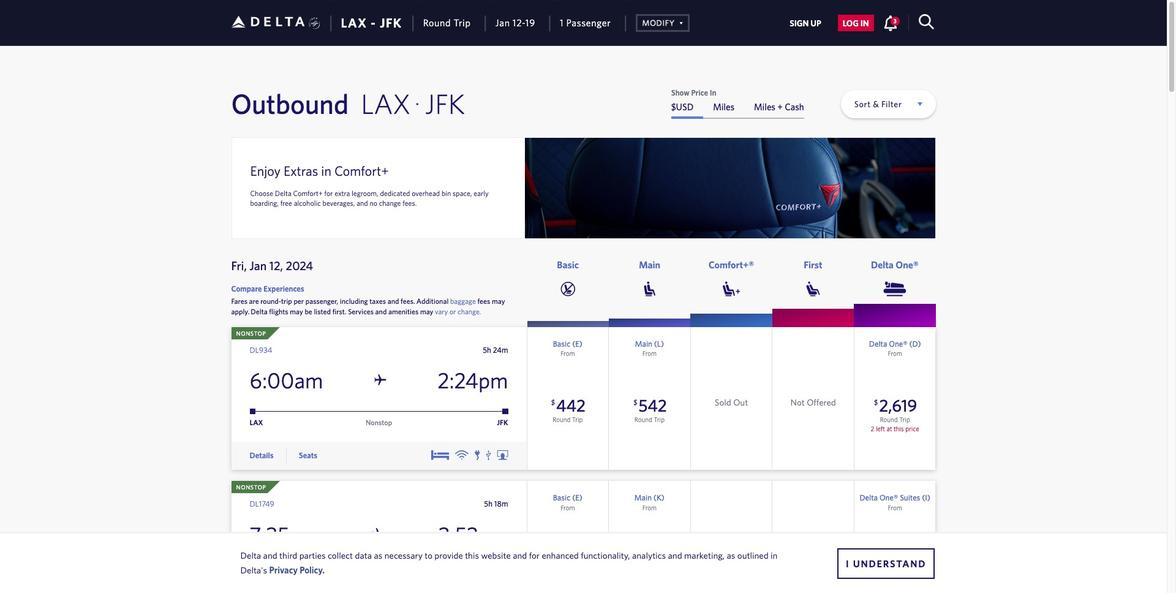 Task type: describe. For each thing, give the bounding box(es) containing it.
sort
[[855, 99, 871, 109]]

plane image
[[373, 528, 384, 541]]

(k)
[[654, 493, 665, 503]]

110 image
[[475, 450, 480, 460]]

1 horizontal spatial may
[[420, 307, 433, 316]]

lax - jfk
[[341, 15, 402, 30]]

cash
[[785, 102, 804, 112]]

enjoy
[[250, 163, 281, 178]]

from inside delta one® suites (i) from
[[888, 503, 902, 511]]

jan 12-19
[[496, 17, 535, 28]]

baggage link
[[450, 297, 476, 305]]

(e) for 2:24pm
[[572, 339, 583, 349]]

trip for 2,299
[[900, 569, 910, 577]]

fees. inside choose delta comfort+ for extra legroom, dedicated overhead bin space, early boarding, free alcoholic beverages, and no change fees.
[[403, 199, 417, 207]]

nonstop for 6:00am
[[236, 330, 266, 337]]

data
[[355, 550, 372, 560]]

price
[[691, 88, 708, 97]]

19
[[526, 17, 535, 28]]

are
[[249, 297, 259, 305]]

delta for delta and third parties collect data as necessary to provide this website and for enhanced functionality, analytics and marketing, as outlined in delta's
[[241, 550, 261, 560]]

(i)
[[922, 493, 931, 503]]

sort & filter button
[[841, 90, 936, 118]]

listed
[[314, 307, 331, 316]]

bin
[[442, 189, 451, 197]]

1
[[560, 17, 564, 28]]

main (k) from
[[635, 493, 665, 511]]

0 vertical spatial comfort+
[[335, 163, 389, 178]]

i
[[846, 558, 850, 569]]

log in
[[843, 18, 869, 28]]

(d)
[[910, 339, 921, 349]]

first link
[[772, 257, 854, 272]]

from for 542
[[643, 350, 657, 357]]

services
[[348, 307, 374, 316]]

collect
[[328, 550, 353, 560]]

vary or change. link
[[435, 307, 481, 316]]

filter
[[882, 99, 902, 109]]

outbound
[[231, 88, 349, 119]]

main (k) link
[[612, 493, 687, 503]]

extra
[[335, 189, 350, 197]]

1 vertical spatial nonstop
[[366, 418, 392, 426]]

first.
[[332, 307, 347, 316]]

2 for 2:24pm
[[871, 425, 875, 432]]

boarding,
[[250, 199, 279, 207]]

delta for delta one® suites (i) from
[[860, 493, 878, 503]]

5h     24m
[[483, 345, 508, 355]]

skyteam image
[[309, 4, 321, 42]]

fees may apply.
[[231, 297, 505, 316]]

provide
[[435, 550, 463, 560]]

choose delta comfort+ for extra legroom, dedicated overhead bin space, early boarding, free alcoholic beverages, and no change fees.
[[250, 189, 489, 207]]

fares
[[231, 297, 248, 305]]

understand
[[853, 558, 927, 569]]

space,
[[453, 189, 472, 197]]

from for 442
[[561, 350, 575, 357]]

outlined
[[738, 550, 769, 560]]

sign up link
[[785, 15, 826, 31]]

5 | from the left
[[623, 12, 628, 32]]

compare experiences
[[231, 284, 304, 294]]

$ 2,299 round trip 2 left at this price
[[871, 549, 920, 586]]

sign
[[790, 18, 809, 28]]

log in button
[[838, 15, 874, 31]]

2024
[[286, 259, 313, 273]]

492
[[557, 549, 585, 569]]

2 sold out from the top
[[715, 551, 748, 561]]

basic (e) link for 2:24pm
[[530, 339, 605, 349]]

legroom,
[[352, 189, 378, 197]]

and inside choose delta comfort+ for extra legroom, dedicated overhead bin space, early boarding, free alcoholic beverages, and no change fees.
[[357, 199, 368, 207]]

$ for 592
[[634, 552, 638, 560]]

first
[[804, 259, 823, 270]]

2,619
[[879, 395, 918, 415]]

privacy
[[269, 565, 298, 575]]

+
[[778, 102, 783, 112]]

2 as from the left
[[727, 550, 736, 560]]

change.
[[458, 307, 481, 316]]

1 | from the left
[[329, 12, 334, 32]]

$ for 2,299
[[872, 552, 876, 560]]

basic link
[[527, 257, 609, 272]]

delta's
[[241, 565, 267, 575]]

miles + cash link
[[754, 102, 804, 112]]

from inside delta one® (d) from
[[888, 350, 902, 357]]

round-
[[261, 297, 281, 305]]

24m
[[493, 345, 508, 355]]

$ for 2,619
[[874, 398, 878, 406]]

basic (e) link for 3:53pm
[[530, 493, 605, 503]]

dl1749
[[250, 499, 274, 509]]

compare experiences button
[[231, 284, 304, 294]]

442
[[556, 395, 586, 415]]

parties
[[299, 550, 326, 560]]

overhead
[[412, 189, 440, 197]]

additional
[[417, 297, 449, 305]]

in inside delta and third parties collect data as necessary to provide this website and for enhanced functionality, analytics and marketing, as outlined in delta's
[[771, 550, 778, 560]]

0 vertical spatial one®
[[896, 259, 919, 270]]

1 as from the left
[[374, 550, 383, 560]]

not
[[791, 397, 805, 407]]

vary
[[435, 307, 448, 316]]

including
[[340, 297, 368, 305]]

details
[[250, 451, 274, 460]]

main link
[[609, 257, 691, 272]]

round trip link
[[423, 17, 471, 28]]

trip for 542
[[654, 415, 665, 423]]

2 sold from the top
[[715, 551, 731, 561]]

(l)
[[654, 339, 664, 349]]

&
[[873, 99, 879, 109]]

1 sold from the top
[[715, 397, 731, 407]]

not offered
[[791, 397, 836, 407]]

542
[[639, 395, 667, 415]]

5h for 3:53pm
[[484, 499, 493, 509]]

compare
[[231, 284, 262, 294]]

baggage
[[450, 297, 476, 305]]

12,
[[269, 259, 283, 273]]

2:24pm
[[438, 367, 508, 393]]

early
[[474, 189, 489, 197]]

main for 3:53pm
[[635, 493, 652, 503]]

fees
[[478, 297, 490, 305]]

main (l) from
[[635, 339, 664, 357]]

$ for 492
[[552, 552, 556, 560]]

seats link
[[287, 448, 330, 464]]

delta one® suites (i) link
[[858, 493, 933, 503]]

trip for 2,619
[[900, 415, 910, 423]]



Task type: locate. For each thing, give the bounding box(es) containing it.
0 vertical spatial basic (e) from
[[553, 339, 583, 357]]

1 at from the top
[[887, 425, 892, 432]]

1 horizontal spatial miles
[[754, 102, 776, 112]]

2 (e) from the top
[[572, 493, 583, 503]]

miles link
[[713, 102, 735, 112]]

basic (e) from
[[553, 339, 583, 357], [553, 493, 583, 511]]

price inside $ 2,299 round trip 2 left at this price
[[906, 578, 920, 586]]

nonstop down plane image
[[366, 418, 392, 426]]

show price in
[[671, 88, 717, 97]]

details link
[[250, 448, 287, 464]]

round for 2,619
[[880, 415, 898, 423]]

main content
[[671, 88, 804, 119]]

from down main (k) link
[[643, 503, 657, 511]]

1 vertical spatial basic
[[553, 339, 571, 349]]

alcoholic
[[294, 199, 321, 207]]

for left enhanced
[[529, 550, 540, 560]]

0 vertical spatial nonstop
[[236, 330, 266, 337]]

-
[[371, 15, 376, 30]]

1 miles from the left
[[713, 102, 735, 112]]

fla image
[[431, 450, 449, 460]]

2
[[871, 425, 875, 432], [871, 578, 875, 586]]

from down 'delta one® (d)' link
[[888, 350, 902, 357]]

delta inside delta one® suites (i) from
[[860, 493, 878, 503]]

0 vertical spatial (e)
[[572, 339, 583, 349]]

price for 2:24pm
[[906, 425, 920, 432]]

in right log
[[861, 18, 869, 28]]

delta inside choose delta comfort+ for extra legroom, dedicated overhead bin space, early boarding, free alcoholic beverages, and no change fees.
[[275, 189, 292, 197]]

5h left the 24m
[[483, 345, 491, 355]]

1 horizontal spatial for
[[529, 550, 540, 560]]

miles left +
[[754, 102, 776, 112]]

delta and third parties collect data as necessary to provide this website and for enhanced functionality, analytics and marketing, as outlined in delta's
[[241, 550, 778, 575]]

comfort+ up 'alcoholic'
[[293, 189, 323, 197]]

at for 2:24pm
[[887, 425, 892, 432]]

1 vertical spatial comfort+
[[293, 189, 323, 197]]

nonstop up dl934
[[236, 330, 266, 337]]

main content containing $usd
[[671, 88, 804, 119]]

1 vertical spatial in
[[321, 163, 332, 178]]

as left outlined
[[727, 550, 736, 560]]

basic (e) from up enhanced
[[553, 493, 583, 511]]

| left round trip
[[411, 12, 416, 32]]

this down understand
[[894, 578, 904, 586]]

2 basic (e) link from the top
[[530, 493, 605, 503]]

0 vertical spatial main
[[639, 259, 661, 270]]

fees. down dedicated
[[403, 199, 417, 207]]

may
[[492, 297, 505, 305], [290, 307, 303, 316], [420, 307, 433, 316]]

this for 2:24pm
[[894, 425, 904, 432]]

flights
[[269, 307, 288, 316]]

main
[[639, 259, 661, 270], [635, 339, 653, 349], [635, 493, 652, 503]]

2 | from the left
[[411, 12, 416, 32]]

comfort+ inside choose delta comfort+ for extra legroom, dedicated overhead bin space, early boarding, free alcoholic beverages, and no change fees.
[[293, 189, 323, 197]]

fees. up amenities
[[401, 297, 415, 305]]

fares are round-trip per passenger, including taxes and fees.
[[231, 297, 415, 305]]

from down delta one® suites (i) link
[[888, 503, 902, 511]]

$ left 492
[[552, 552, 556, 560]]

one® for 2:24pm
[[889, 339, 908, 349]]

0 horizontal spatial jan
[[250, 259, 267, 273]]

6:00am
[[250, 367, 323, 393]]

1 vertical spatial at
[[887, 578, 892, 586]]

0 horizontal spatial comfort+
[[293, 189, 323, 197]]

2 miles from the left
[[754, 102, 776, 112]]

up
[[811, 18, 822, 28]]

round for 2,299
[[880, 569, 898, 577]]

| right skyteam image
[[329, 12, 334, 32]]

main inside main (k) from
[[635, 493, 652, 503]]

2 for 3:53pm
[[871, 578, 875, 586]]

left inside $ 2,299 round trip 2 left at this price
[[876, 578, 885, 586]]

left for 2:24pm
[[876, 425, 885, 432]]

dl934
[[250, 345, 272, 355]]

1 vertical spatial for
[[529, 550, 540, 560]]

2 out from the top
[[734, 551, 748, 561]]

may inside fees may apply.
[[492, 297, 505, 305]]

and down the taxes
[[375, 307, 387, 316]]

necessary
[[385, 550, 423, 560]]

price for 3:53pm
[[906, 578, 920, 586]]

0 vertical spatial left
[[876, 425, 885, 432]]

out left not on the bottom right
[[734, 397, 748, 407]]

0 horizontal spatial in
[[321, 163, 332, 178]]

jan left 12,
[[250, 259, 267, 273]]

from inside main (k) from
[[643, 503, 657, 511]]

and up amenities
[[388, 297, 399, 305]]

$ 492
[[552, 549, 585, 569]]

|
[[329, 12, 334, 32], [411, 12, 416, 32], [483, 12, 488, 32], [548, 12, 553, 32], [623, 12, 628, 32]]

for left the extra on the top left of the page
[[324, 189, 333, 197]]

$ inside $ 542 round trip
[[634, 398, 638, 406]]

0 vertical spatial basic (e) link
[[530, 339, 605, 349]]

1 sold out from the top
[[715, 397, 748, 407]]

5h left 18m
[[484, 499, 493, 509]]

delta for delta flights may be listed first. services and amenities may vary or change.
[[251, 307, 268, 316]]

in right extras
[[321, 163, 332, 178]]

trip inside $ 542 round trip
[[654, 415, 665, 423]]

2 horizontal spatial jfk
[[497, 418, 508, 426]]

1 vertical spatial price
[[906, 578, 920, 586]]

5h
[[483, 345, 491, 355], [484, 499, 493, 509]]

trip inside the $ 442 round trip
[[572, 415, 583, 423]]

main inside "link"
[[639, 259, 661, 270]]

0 vertical spatial 5h
[[483, 345, 491, 355]]

left down 2,619
[[876, 425, 885, 432]]

| left jan 12-19 link
[[483, 12, 488, 32]]

0 horizontal spatial as
[[374, 550, 383, 560]]

0 horizontal spatial miles
[[713, 102, 735, 112]]

basic for 3:53pm
[[553, 493, 571, 503]]

from inside "main (l) from"
[[643, 350, 657, 357]]

sort & filter
[[855, 99, 902, 109]]

basic
[[557, 259, 579, 270], [553, 339, 571, 349], [553, 493, 571, 503]]

passenger,
[[306, 297, 338, 305]]

jan left 12-
[[496, 17, 510, 28]]

in
[[861, 18, 869, 28], [321, 163, 332, 178], [771, 550, 778, 560]]

1 vertical spatial 5h
[[484, 499, 493, 509]]

one® inside delta one® (d) from
[[889, 339, 908, 349]]

main for 2:24pm
[[635, 339, 653, 349]]

1 vertical spatial one®
[[889, 339, 908, 349]]

1 vertical spatial jan
[[250, 259, 267, 273]]

2 horizontal spatial may
[[492, 297, 505, 305]]

$usd link
[[671, 102, 694, 112]]

main (l) link
[[612, 339, 687, 349]]

round for 542
[[635, 415, 653, 423]]

1 horizontal spatial in
[[771, 550, 778, 560]]

seats
[[299, 451, 317, 460]]

from down main (l) link
[[643, 350, 657, 357]]

2 vertical spatial in
[[771, 550, 778, 560]]

trip
[[281, 297, 292, 305]]

one® inside delta one® suites (i) from
[[880, 493, 898, 503]]

0 vertical spatial in
[[861, 18, 869, 28]]

round inside $ 542 round trip
[[635, 415, 653, 423]]

2 basic (e) from from the top
[[553, 493, 583, 511]]

0 vertical spatial sold
[[715, 397, 731, 407]]

0 vertical spatial price
[[906, 425, 920, 432]]

1 vertical spatial basic (e) link
[[530, 493, 605, 503]]

advsearchtriangle image
[[675, 17, 683, 28]]

basic for 2:24pm
[[553, 339, 571, 349]]

one®
[[896, 259, 919, 270], [889, 339, 908, 349], [880, 493, 898, 503]]

comfort+ up legroom,
[[335, 163, 389, 178]]

this down 2,619
[[894, 425, 904, 432]]

may down the per
[[290, 307, 303, 316]]

2 inside '$ 2,619 round trip 2 left at this price'
[[871, 425, 875, 432]]

price inside '$ 2,619 round trip 2 left at this price'
[[906, 425, 920, 432]]

nonstop for 7:35am
[[236, 484, 266, 491]]

$ inside '$ 2,619 round trip 2 left at this price'
[[874, 398, 878, 406]]

1 vertical spatial out
[[734, 551, 748, 561]]

basic (e) from up 442
[[553, 339, 583, 357]]

policy.
[[300, 565, 325, 575]]

1 2 from the top
[[871, 425, 875, 432]]

jan 12-19 link
[[496, 17, 535, 28]]

for inside delta and third parties collect data as necessary to provide this website and for enhanced functionality, analytics and marketing, as outlined in delta's
[[529, 550, 540, 560]]

delta inside delta one® (d) from
[[869, 339, 888, 349]]

in right outlined
[[771, 550, 778, 560]]

i understand
[[846, 558, 927, 569]]

may down the additional
[[420, 307, 433, 316]]

basic (e) from for 2:24pm
[[553, 339, 583, 357]]

functionality,
[[581, 550, 630, 560]]

1 vertical spatial 2
[[871, 578, 875, 586]]

1 vertical spatial basic (e) from
[[553, 493, 583, 511]]

trip inside '$ 2,619 round trip 2 left at this price'
[[900, 415, 910, 423]]

1 vertical spatial left
[[876, 578, 885, 586]]

miles + cash
[[754, 102, 804, 112]]

$ for 442
[[551, 398, 555, 406]]

$ left the 542 at the right bottom of page
[[634, 398, 638, 406]]

left inside '$ 2,619 round trip 2 left at this price'
[[876, 425, 885, 432]]

at for 3:53pm
[[887, 578, 892, 586]]

fri,
[[231, 259, 247, 273]]

2 2 from the top
[[871, 578, 875, 586]]

and right website
[[513, 550, 527, 560]]

2 inside $ 2,299 round trip 2 left at this price
[[871, 578, 875, 586]]

price down 2,299
[[906, 578, 920, 586]]

from for 492
[[561, 503, 575, 511]]

1 horizontal spatial jan
[[496, 17, 510, 28]]

lax - jfk link
[[341, 0, 402, 46]]

1 (e) from the top
[[572, 339, 583, 349]]

in inside button
[[861, 18, 869, 28]]

banner image image
[[525, 138, 935, 238]]

out
[[734, 397, 748, 407], [734, 551, 748, 561]]

one® for 3:53pm
[[880, 493, 898, 503]]

this inside '$ 2,619 round trip 2 left at this price'
[[894, 425, 904, 432]]

at inside $ 2,299 round trip 2 left at this price
[[887, 578, 892, 586]]

trip for 442
[[572, 415, 583, 423]]

0 horizontal spatial for
[[324, 189, 333, 197]]

basic (e) link up 442
[[530, 339, 605, 349]]

main inside "main (l) from"
[[635, 339, 653, 349]]

$ inside the $ 442 round trip
[[551, 398, 555, 406]]

jfk
[[380, 15, 402, 30], [425, 88, 465, 119], [497, 418, 508, 426]]

$ inside $ 592
[[634, 552, 638, 560]]

2 vertical spatial basic
[[553, 493, 571, 503]]

delta inside delta and third parties collect data as necessary to provide this website and for enhanced functionality, analytics and marketing, as outlined in delta's
[[241, 550, 261, 560]]

0 vertical spatial out
[[734, 397, 748, 407]]

1 horizontal spatial as
[[727, 550, 736, 560]]

at
[[887, 425, 892, 432], [887, 578, 892, 586]]

1 price from the top
[[906, 425, 920, 432]]

0 horizontal spatial may
[[290, 307, 303, 316]]

2 at from the top
[[887, 578, 892, 586]]

left for 3:53pm
[[876, 578, 885, 586]]

1 vertical spatial sold
[[715, 551, 731, 561]]

0 horizontal spatial jfk
[[380, 15, 402, 30]]

1 horizontal spatial jfk
[[425, 88, 465, 119]]

2 left from the top
[[876, 578, 885, 586]]

sold out
[[715, 397, 748, 407], [715, 551, 748, 561]]

0 vertical spatial basic
[[557, 259, 579, 270]]

0 vertical spatial jfk
[[380, 15, 402, 30]]

ent image
[[497, 450, 508, 460]]

1 basic (e) from from the top
[[553, 339, 583, 357]]

delta flights may be listed first. services and amenities may vary or change.
[[251, 307, 481, 316]]

$ 592
[[634, 549, 667, 569]]

5h for 2:24pm
[[483, 345, 491, 355]]

no
[[370, 199, 377, 207]]

left
[[876, 425, 885, 432], [876, 578, 885, 586]]

1 basic (e) link from the top
[[530, 339, 605, 349]]

this inside delta and third parties collect data as necessary to provide this website and for enhanced functionality, analytics and marketing, as outlined in delta's
[[465, 550, 479, 560]]

show price in element
[[671, 88, 804, 97]]

2 vertical spatial nonstop
[[236, 484, 266, 491]]

1 passenger link
[[560, 17, 611, 28]]

basic (e) from for 3:53pm
[[553, 493, 583, 511]]

delta one® suites (i) from
[[860, 493, 931, 511]]

and down legroom,
[[357, 199, 368, 207]]

wif image
[[455, 450, 469, 460]]

per
[[294, 297, 304, 305]]

at inside '$ 2,619 round trip 2 left at this price'
[[887, 425, 892, 432]]

dedicated
[[380, 189, 410, 197]]

at down understand
[[887, 578, 892, 586]]

taxes
[[370, 297, 386, 305]]

jan
[[496, 17, 510, 28], [250, 259, 267, 273]]

delta for delta one® (d) from
[[869, 339, 888, 349]]

delta for delta one®
[[871, 259, 894, 270]]

1 horizontal spatial comfort+
[[335, 163, 389, 178]]

and right 592 on the right
[[668, 550, 682, 560]]

usb image
[[486, 450, 491, 460]]

0 vertical spatial at
[[887, 425, 892, 432]]

| left the modify
[[623, 12, 628, 32]]

$ inside $ 2,299 round trip 2 left at this price
[[872, 552, 876, 560]]

0 vertical spatial 2
[[871, 425, 875, 432]]

$ inside "$ 492"
[[552, 552, 556, 560]]

1 vertical spatial fees.
[[401, 297, 415, 305]]

be
[[305, 307, 312, 316]]

miles for miles + cash
[[754, 102, 776, 112]]

0 vertical spatial jan
[[496, 17, 510, 28]]

from up enhanced
[[561, 503, 575, 511]]

may right fees
[[492, 297, 505, 305]]

miles for 'miles' link
[[713, 102, 735, 112]]

$ left 2,299
[[872, 552, 876, 560]]

this for 3:53pm
[[894, 578, 904, 586]]

(e) for 3:53pm
[[572, 493, 583, 503]]

in
[[710, 88, 717, 97]]

plane image
[[375, 374, 386, 387]]

2 price from the top
[[906, 578, 920, 586]]

at down 2,619
[[887, 425, 892, 432]]

from for 592
[[643, 503, 657, 511]]

website
[[481, 550, 511, 560]]

2 vertical spatial one®
[[880, 493, 898, 503]]

round inside '$ 2,619 round trip 2 left at this price'
[[880, 415, 898, 423]]

apply.
[[231, 307, 250, 316]]

price
[[906, 425, 920, 432], [906, 578, 920, 586]]

$
[[551, 398, 555, 406], [634, 398, 638, 406], [874, 398, 878, 406], [552, 552, 556, 560], [634, 552, 638, 560], [872, 552, 876, 560]]

for inside choose delta comfort+ for extra legroom, dedicated overhead bin space, early boarding, free alcoholic beverages, and no change fees.
[[324, 189, 333, 197]]

18m
[[494, 499, 508, 509]]

round inside $ 2,299 round trip 2 left at this price
[[880, 569, 898, 577]]

2 vertical spatial main
[[635, 493, 652, 503]]

choose
[[250, 189, 273, 197]]

this inside $ 2,299 round trip 2 left at this price
[[894, 578, 904, 586]]

1 vertical spatial jfk
[[425, 88, 465, 119]]

0 vertical spatial this
[[894, 425, 904, 432]]

out right marketing, at the bottom right
[[734, 551, 748, 561]]

$ left 442
[[551, 398, 555, 406]]

0 vertical spatial sold out
[[715, 397, 748, 407]]

2 vertical spatial jfk
[[497, 418, 508, 426]]

0 vertical spatial fees.
[[403, 199, 417, 207]]

amenities
[[388, 307, 419, 316]]

additional baggage
[[417, 297, 476, 305]]

this down 3:53pm
[[465, 550, 479, 560]]

delta air lines image
[[231, 3, 305, 41]]

basic (e) link up enhanced
[[530, 493, 605, 503]]

1 vertical spatial (e)
[[572, 493, 583, 503]]

2,299
[[878, 549, 919, 569]]

| left '1'
[[548, 12, 553, 32]]

1 vertical spatial this
[[465, 550, 479, 560]]

round inside the $ 442 round trip
[[553, 415, 571, 423]]

$ 442 round trip
[[551, 395, 586, 423]]

$ left 592 on the right
[[634, 552, 638, 560]]

7:35am
[[250, 521, 318, 547]]

round trip
[[423, 17, 471, 28]]

comfort+®
[[709, 259, 754, 270]]

1 vertical spatial sold out
[[715, 551, 748, 561]]

from up 442
[[561, 350, 575, 357]]

miles down in
[[713, 102, 735, 112]]

as right data
[[374, 550, 383, 560]]

price down 2,619
[[906, 425, 920, 432]]

2 horizontal spatial in
[[861, 18, 869, 28]]

3 link
[[883, 15, 900, 31]]

$ for 542
[[634, 398, 638, 406]]

nonstop up 'dl1749' link
[[236, 484, 266, 491]]

modify
[[643, 18, 675, 28]]

1 left from the top
[[876, 425, 885, 432]]

and left third
[[263, 550, 277, 560]]

left down the i understand at the right bottom
[[876, 578, 885, 586]]

beverages,
[[323, 199, 355, 207]]

1 vertical spatial main
[[635, 339, 653, 349]]

round for 442
[[553, 415, 571, 423]]

0 vertical spatial for
[[324, 189, 333, 197]]

sold
[[715, 397, 731, 407], [715, 551, 731, 561]]

$ left 2,619
[[874, 398, 878, 406]]

1 passenger
[[560, 17, 611, 28]]

2 vertical spatial this
[[894, 578, 904, 586]]

1 out from the top
[[734, 397, 748, 407]]

3 | from the left
[[483, 12, 488, 32]]

4 | from the left
[[548, 12, 553, 32]]

trip inside $ 2,299 round trip 2 left at this price
[[900, 569, 910, 577]]



Task type: vqa. For each thing, say whether or not it's contained in the screenshot.
bottommost (E)
yes



